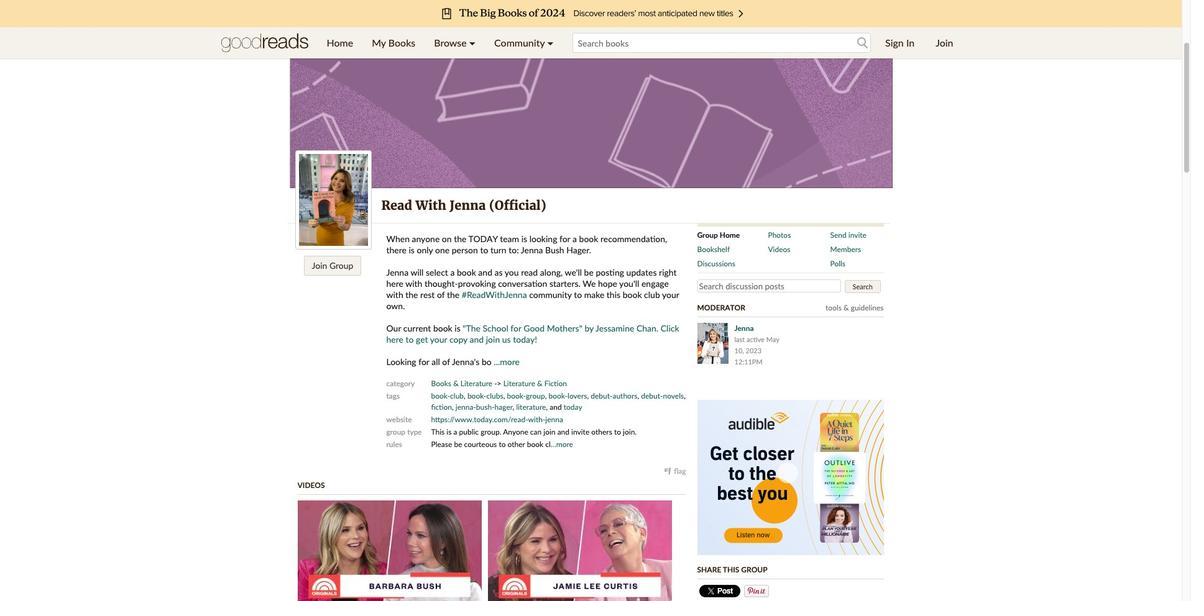 Task type: vqa. For each thing, say whether or not it's contained in the screenshot.
School
yes



Task type: locate. For each thing, give the bounding box(es) containing it.
book inside jenna will select a book and as you read along, we'll be posting updates right here with thought-provoking conversation starters. we hope you'll engage with the rest of the
[[457, 267, 476, 278]]

1 vertical spatial a
[[450, 267, 455, 278]]

click here to get your copy and join us today! link
[[386, 323, 679, 345]]

a left public
[[453, 428, 457, 437]]

active
[[747, 335, 765, 343]]

2 vertical spatial for
[[419, 357, 429, 367]]

to:
[[509, 245, 519, 256]]

0 vertical spatial join
[[936, 37, 953, 48]]

& right tools
[[844, 303, 849, 312]]

1 horizontal spatial club
[[644, 290, 660, 300]]

book- up fiction
[[431, 392, 450, 401]]

book- up jenna-bush-hager link
[[467, 392, 486, 401]]

1 vertical spatial advertisement element
[[697, 400, 884, 555]]

debut- right lovers
[[591, 392, 613, 401]]

0 vertical spatial here
[[386, 279, 403, 289]]

us
[[502, 334, 511, 345]]

book- up hager
[[507, 392, 526, 401]]

the left rest
[[405, 290, 418, 300]]

the down "thought-"
[[447, 290, 460, 300]]

None submit
[[845, 280, 881, 293]]

along,
[[540, 267, 563, 278]]

group up literature
[[526, 392, 545, 401]]

copy
[[449, 334, 467, 345]]

▾ inside popup button
[[469, 37, 476, 48]]

flag link
[[665, 467, 686, 476]]

a
[[573, 234, 577, 244], [450, 267, 455, 278], [453, 428, 457, 437]]

1 vertical spatial join
[[312, 260, 327, 271]]

2 horizontal spatial for
[[560, 234, 570, 244]]

0 vertical spatial with
[[405, 279, 422, 289]]

your down engage at the top right of page
[[662, 290, 679, 300]]

this
[[431, 428, 445, 437], [723, 565, 739, 575]]

and down "the at the bottom left of page
[[470, 334, 484, 345]]

0 vertical spatial for
[[560, 234, 570, 244]]

0 horizontal spatial ▾
[[469, 37, 476, 48]]

and inside the 'book-club , book-clubs , book-group , book-lovers , debut-authors , debut-novels , fiction , jenna-bush-hager , literature , and today website'
[[550, 403, 562, 412]]

of right all
[[442, 357, 450, 367]]

1 vertical spatial videos link
[[297, 481, 325, 490]]

0 horizontal spatial invite
[[571, 428, 589, 437]]

book- down fiction
[[549, 392, 568, 401]]

this right 'share'
[[723, 565, 739, 575]]

share this group
[[697, 565, 768, 575]]

home left my
[[327, 37, 353, 48]]

a right select
[[450, 267, 455, 278]]

1 vertical spatial with
[[386, 290, 403, 300]]

0 horizontal spatial group
[[386, 428, 405, 437]]

0 horizontal spatial join
[[312, 260, 327, 271]]

group.
[[481, 428, 501, 437]]

and inside jenna will select a book and as you read along, we'll be posting updates right here with thought-provoking conversation starters. we hope you'll engage with the rest of the
[[478, 267, 492, 278]]

group inside https://www.today.com/read-with-jenna group type
[[386, 428, 405, 437]]

join.
[[623, 428, 637, 437]]

as
[[495, 267, 503, 278]]

literature up the book-clubs "link"
[[461, 379, 492, 389]]

, up jenna
[[546, 403, 548, 412]]

for up "bush"
[[560, 234, 570, 244]]

and up the …more link on the left of page
[[557, 428, 569, 437]]

1 horizontal spatial books
[[431, 379, 451, 389]]

join inside click here to get your copy and join us today!
[[486, 334, 500, 345]]

read
[[521, 267, 538, 278]]

one
[[435, 245, 450, 256]]

1 vertical spatial here
[[386, 334, 403, 345]]

and inside click here to get your copy and join us today!
[[470, 334, 484, 345]]

0 horizontal spatial club
[[450, 392, 464, 401]]

with down will
[[405, 279, 422, 289]]

1 vertical spatial invite
[[571, 428, 589, 437]]

for inside "when anyone on the today team is looking for a book recommendation, there is only one person to turn to: jenna bush hager."
[[560, 234, 570, 244]]

hager
[[495, 403, 513, 412]]

here
[[386, 279, 403, 289], [386, 334, 403, 345]]

you'll
[[619, 279, 639, 289]]

and inside this is a public group. anyone can join and invite others to join. rules
[[557, 428, 569, 437]]

last
[[735, 335, 745, 343]]

jenna left will
[[386, 267, 409, 278]]

and left the 'as'
[[478, 267, 492, 278]]

1 horizontal spatial group
[[697, 231, 718, 240]]

bush
[[545, 245, 564, 256]]

club inside the 'book-club , book-clubs , book-group , book-lovers , debut-authors , debut-novels , fiction , jenna-bush-hager , literature , and today website'
[[450, 392, 464, 401]]

1 vertical spatial club
[[450, 392, 464, 401]]

1 vertical spatial books
[[431, 379, 451, 389]]

0 vertical spatial this
[[431, 428, 445, 437]]

1 literature from the left
[[461, 379, 492, 389]]

be
[[584, 267, 594, 278], [454, 440, 462, 449]]

to left other on the bottom
[[499, 440, 506, 449]]

0 horizontal spatial your
[[430, 334, 447, 345]]

jenna down looking
[[521, 245, 543, 256]]

debut- right authors
[[641, 392, 663, 401]]

rest
[[420, 290, 435, 300]]

0 vertical spatial of
[[437, 290, 445, 300]]

0 vertical spatial join
[[486, 334, 500, 345]]

1 vertical spatial group
[[386, 428, 405, 437]]

looking
[[386, 357, 416, 367]]

your right get
[[430, 334, 447, 345]]

& up book-club link
[[453, 379, 459, 389]]

club inside community to make this book club your own.
[[644, 290, 660, 300]]

a inside jenna will select a book and as you read along, we'll be posting updates right here with thought-provoking conversation starters. we hope you'll engage with the rest of the
[[450, 267, 455, 278]]

2 literature from the left
[[503, 379, 535, 389]]

browse
[[434, 37, 467, 48]]

club down engage at the top right of page
[[644, 290, 660, 300]]

home inside group home bookshelf discussions
[[720, 231, 740, 240]]

0 vertical spatial videos link
[[768, 244, 830, 256]]

1 book- from the left
[[431, 392, 450, 401]]

1 horizontal spatial be
[[584, 267, 594, 278]]

1 vertical spatial for
[[511, 323, 521, 334]]

the
[[454, 234, 467, 244], [405, 290, 418, 300], [447, 290, 460, 300]]

you
[[505, 267, 519, 278]]

school
[[483, 323, 508, 334]]

1 vertical spatial this
[[723, 565, 739, 575]]

books up book-club link
[[431, 379, 451, 389]]

jenna inside "when anyone on the today team is looking for a book recommendation, there is only one person to turn to: jenna bush hager."
[[521, 245, 543, 256]]

current
[[403, 323, 431, 334]]

provoking
[[458, 279, 496, 289]]

here up the own.
[[386, 279, 403, 289]]

invite up members link
[[848, 231, 867, 240]]

may
[[766, 335, 779, 343]]

is up please
[[447, 428, 452, 437]]

of down "thought-"
[[437, 290, 445, 300]]

group home bookshelf discussions
[[697, 231, 740, 269]]

can
[[530, 428, 542, 437]]

2 vertical spatial group
[[741, 565, 768, 575]]

be down public
[[454, 440, 462, 449]]

, left debut-novels link
[[637, 392, 639, 401]]

0 horizontal spatial join
[[486, 334, 500, 345]]

other
[[508, 440, 525, 449]]

0 vertical spatial club
[[644, 290, 660, 300]]

lovers
[[568, 392, 587, 401]]

▾ inside dropdown button
[[547, 37, 554, 48]]

book-lovers link
[[549, 392, 587, 401]]

join
[[486, 334, 500, 345], [544, 428, 556, 437]]

0 vertical spatial a
[[573, 234, 577, 244]]

novels
[[663, 392, 684, 401]]

join down school on the bottom
[[486, 334, 500, 345]]

0 horizontal spatial &
[[453, 379, 459, 389]]

0 vertical spatial videos
[[768, 245, 790, 254]]

1 horizontal spatial this
[[723, 565, 739, 575]]

today!
[[513, 334, 537, 345]]

click
[[661, 323, 679, 334]]

, down book-group link at the bottom left of page
[[513, 403, 514, 412]]

books
[[388, 37, 415, 48], [431, 379, 451, 389]]

0 horizontal spatial literature
[[461, 379, 492, 389]]

0 vertical spatial your
[[662, 290, 679, 300]]

this inside this is a public group. anyone can join and invite others to join. rules
[[431, 428, 445, 437]]

0 horizontal spatial group
[[329, 260, 353, 271]]

for up today! at the left bottom of the page
[[511, 323, 521, 334]]

the inside "when anyone on the today team is looking for a book recommendation, there is only one person to turn to: jenna bush hager."
[[454, 234, 467, 244]]

jenna up last
[[735, 324, 754, 333]]

be up we
[[584, 267, 594, 278]]

1 horizontal spatial debut-
[[641, 392, 663, 401]]

guidelines
[[851, 303, 884, 312]]

person
[[452, 245, 478, 256]]

0 vertical spatial be
[[584, 267, 594, 278]]

send
[[830, 231, 847, 240]]

join up 'cl'
[[544, 428, 556, 437]]

,
[[464, 392, 466, 401], [503, 392, 505, 401], [545, 392, 547, 401], [587, 392, 589, 401], [637, 392, 639, 401], [684, 392, 686, 401], [452, 403, 454, 412], [513, 403, 514, 412], [546, 403, 548, 412]]

and
[[478, 267, 492, 278], [470, 334, 484, 345], [550, 403, 562, 412], [557, 428, 569, 437]]

1 vertical spatial home
[[720, 231, 740, 240]]

the up person
[[454, 234, 467, 244]]

#readwithjenna link
[[462, 290, 529, 300]]

menu containing home
[[317, 27, 563, 58]]

, right authors
[[684, 392, 686, 401]]

this up please
[[431, 428, 445, 437]]

turn
[[490, 245, 506, 256]]

0 vertical spatial invite
[[848, 231, 867, 240]]

1 horizontal spatial your
[[662, 290, 679, 300]]

1 vertical spatial be
[[454, 440, 462, 449]]

browse ▾
[[434, 37, 476, 48]]

book up hager.
[[579, 234, 598, 244]]

0 vertical spatial books
[[388, 37, 415, 48]]

, left the debut-authors link
[[587, 392, 589, 401]]

home up "bookshelf" link at the top right
[[720, 231, 740, 240]]

this is a public group. anyone can join and invite others to join. rules
[[386, 428, 637, 449]]

menu
[[317, 27, 563, 58]]

a inside "when anyone on the today team is looking for a book recommendation, there is only one person to turn to: jenna bush hager."
[[573, 234, 577, 244]]

here down 'our'
[[386, 334, 403, 345]]

browse ▾ button
[[425, 27, 485, 58]]

group up rules
[[386, 428, 405, 437]]

invite left others at the bottom of the page
[[571, 428, 589, 437]]

▾ for browse ▾
[[469, 37, 476, 48]]

jenna inside jenna last active may 10, 2023 12:11pm
[[735, 324, 754, 333]]

send invite members polls
[[830, 231, 867, 269]]

join inside this is a public group. anyone can join and invite others to join. rules
[[544, 428, 556, 437]]

by
[[585, 323, 594, 334]]

jessamine
[[596, 323, 634, 334]]

▾ right the browse
[[469, 37, 476, 48]]

& left fiction
[[537, 379, 542, 389]]

1 here from the top
[[386, 279, 403, 289]]

book up copy in the left bottom of the page
[[433, 323, 452, 334]]

and up jenna
[[550, 403, 562, 412]]

club down books & literature link
[[450, 392, 464, 401]]

1 vertical spatial your
[[430, 334, 447, 345]]

your
[[662, 290, 679, 300], [430, 334, 447, 345]]

https://www.today.com/read-
[[431, 415, 528, 425]]

select
[[426, 267, 448, 278]]

is left only
[[409, 245, 415, 256]]

cl
[[545, 440, 551, 449]]

10,
[[735, 347, 744, 355]]

photos link
[[768, 230, 830, 241]]

2 horizontal spatial &
[[844, 303, 849, 312]]

is inside this is a public group. anyone can join and invite others to join. rules
[[447, 428, 452, 437]]

1 vertical spatial of
[[442, 357, 450, 367]]

1 horizontal spatial for
[[511, 323, 521, 334]]

book up provoking
[[457, 267, 476, 278]]

1 horizontal spatial &
[[537, 379, 542, 389]]

2 ▾ from the left
[[547, 37, 554, 48]]

invite
[[848, 231, 867, 240], [571, 428, 589, 437]]

1 vertical spatial join
[[544, 428, 556, 437]]

2 vertical spatial a
[[453, 428, 457, 437]]

0 horizontal spatial books
[[388, 37, 415, 48]]

▾
[[469, 37, 476, 48], [547, 37, 554, 48]]

send invite link
[[830, 230, 875, 241]]

0 vertical spatial home
[[327, 37, 353, 48]]

0 vertical spatial group
[[526, 392, 545, 401]]

our current book is "the school for good mothers" by jessamine chan.
[[386, 323, 661, 334]]

with up the own.
[[386, 290, 403, 300]]

Search for books to add to your shelves search field
[[572, 33, 871, 53]]

1 horizontal spatial join
[[544, 428, 556, 437]]

0 vertical spatial group
[[697, 231, 718, 240]]

to down today
[[480, 245, 488, 256]]

0 horizontal spatial this
[[431, 428, 445, 437]]

a up hager.
[[573, 234, 577, 244]]

your inside click here to get your copy and join us today!
[[430, 334, 447, 345]]

join group link
[[304, 256, 361, 276]]

, up hager
[[503, 392, 505, 401]]

2 here from the top
[[386, 334, 403, 345]]

group
[[697, 231, 718, 240], [329, 260, 353, 271], [741, 565, 768, 575]]

chan.
[[637, 323, 658, 334]]

here inside jenna will select a book and as you read along, we'll be posting updates right here with thought-provoking conversation starters. we hope you'll engage with the rest of the
[[386, 279, 403, 289]]

in
[[906, 37, 915, 48]]

▾ right community
[[547, 37, 554, 48]]

jenna
[[450, 198, 486, 213], [521, 245, 543, 256], [386, 267, 409, 278], [735, 324, 754, 333]]

is up copy in the left bottom of the page
[[455, 323, 460, 334]]

1 horizontal spatial invite
[[848, 231, 867, 240]]

0 vertical spatial advertisement element
[[289, 0, 892, 26]]

when anyone on the today team is looking for a book recommendation, there is only one person to turn to: jenna bush hager.
[[386, 234, 667, 256]]

right
[[659, 267, 677, 278]]

literature
[[461, 379, 492, 389], [503, 379, 535, 389]]

for left all
[[419, 357, 429, 367]]

advertisement element
[[289, 0, 892, 26], [697, 400, 884, 555]]

to left join.
[[614, 428, 621, 437]]

1 horizontal spatial ▾
[[547, 37, 554, 48]]

book down you'll
[[623, 290, 642, 300]]

is right team
[[521, 234, 527, 244]]

1 horizontal spatial group
[[526, 392, 545, 401]]

0 horizontal spatial debut-
[[591, 392, 613, 401]]

to left get
[[406, 334, 414, 345]]

book-club , book-clubs , book-group , book-lovers , debut-authors , debut-novels , fiction , jenna-bush-hager , literature , and today website
[[386, 392, 686, 425]]

join group
[[312, 260, 353, 271]]

1 debut- from the left
[[591, 392, 613, 401]]

invite inside this is a public group. anyone can join and invite others to join. rules
[[571, 428, 589, 437]]

to left make
[[574, 290, 582, 300]]

0 horizontal spatial videos
[[297, 481, 325, 490]]

1 ▾ from the left
[[469, 37, 476, 48]]

engage
[[642, 279, 669, 289]]

literature up book-group link at the bottom left of page
[[503, 379, 535, 389]]

Search books text field
[[572, 33, 871, 53]]

books right my
[[388, 37, 415, 48]]

1 horizontal spatial home
[[720, 231, 740, 240]]

website
[[386, 415, 412, 425]]

1 horizontal spatial literature
[[503, 379, 535, 389]]

1 horizontal spatial videos
[[768, 245, 790, 254]]

4 book- from the left
[[549, 392, 568, 401]]

1 horizontal spatial join
[[936, 37, 953, 48]]

bookshelf
[[697, 245, 730, 254]]



Task type: describe. For each thing, give the bounding box(es) containing it.
books inside books & literature -> literature & fiction tags
[[431, 379, 451, 389]]

videos inside photos videos
[[768, 245, 790, 254]]

(official)
[[489, 198, 546, 213]]

anyone
[[412, 234, 440, 244]]

authors
[[613, 392, 637, 401]]

community
[[494, 37, 545, 48]]

Search discussion posts text field
[[697, 280, 841, 293]]

discussions
[[697, 259, 735, 269]]

to inside community to make this book club your own.
[[574, 290, 582, 300]]

join for and
[[544, 428, 556, 437]]

today
[[564, 403, 582, 412]]

my books link
[[363, 27, 425, 58]]

only
[[417, 245, 433, 256]]

there
[[386, 245, 407, 256]]

public
[[459, 428, 479, 437]]

invite inside send invite members polls
[[848, 231, 867, 240]]

join for us
[[486, 334, 500, 345]]

1 horizontal spatial with
[[405, 279, 422, 289]]

members
[[830, 245, 861, 254]]

bo
[[482, 357, 492, 367]]

get
[[416, 334, 428, 345]]

jenna right with
[[450, 198, 486, 213]]

the most anticipated books of 2024 image
[[94, 0, 1088, 27]]

bookshelf link
[[697, 244, 768, 256]]

rules
[[386, 440, 402, 449]]

read with jenna (official) image
[[299, 154, 368, 246]]

"the
[[463, 323, 480, 334]]

here inside click here to get your copy and join us today!
[[386, 334, 403, 345]]

12:11pm
[[735, 358, 763, 366]]

0 horizontal spatial be
[[454, 440, 462, 449]]

2 horizontal spatial group
[[741, 565, 768, 575]]

pin it button image
[[744, 585, 769, 598]]

flag
[[674, 467, 686, 476]]

our
[[386, 323, 401, 334]]

hager.
[[566, 245, 591, 256]]

be inside jenna will select a book and as you read along, we'll be posting updates right here with thought-provoking conversation starters. we hope you'll engage with the rest of the
[[584, 267, 594, 278]]

share
[[697, 565, 721, 575]]

of inside jenna will select a book and as you read along, we'll be posting updates right here with thought-provoking conversation starters. we hope you'll engage with the rest of the
[[437, 290, 445, 300]]

photos
[[768, 231, 791, 240]]

home link
[[317, 27, 363, 58]]

0 horizontal spatial home
[[327, 37, 353, 48]]

members link
[[830, 244, 875, 256]]

>
[[497, 379, 501, 389]]

tools & guidelines
[[826, 303, 884, 312]]

jenna's
[[452, 357, 480, 367]]

group inside the 'book-club , book-clubs , book-group , book-lovers , debut-authors , debut-novels , fiction , jenna-bush-hager , literature , and today website'
[[526, 392, 545, 401]]

own.
[[386, 301, 405, 311]]

jamie lee curtis shares why she won't write a memoir | open book with jenna bush hager | today image
[[488, 501, 672, 602]]

https://www.today.com/read-with-jenna group type
[[386, 415, 563, 437]]

read with jenna (official)
[[381, 198, 546, 213]]

3 book- from the left
[[507, 392, 526, 401]]

book-group link
[[507, 392, 545, 401]]

please be courteous to other book cl …more
[[431, 440, 573, 449]]

books & literature -> literature & fiction tags
[[386, 379, 567, 401]]

group inside group home bookshelf discussions
[[697, 231, 718, 240]]

tags
[[386, 392, 400, 401]]

good
[[524, 323, 545, 334]]

2023
[[746, 347, 762, 355]]

join for join group
[[312, 260, 327, 271]]

team
[[500, 234, 519, 244]]

book inside community to make this book club your own.
[[623, 290, 642, 300]]

click here to get your copy and join us today!
[[386, 323, 679, 345]]

courteous
[[464, 440, 497, 449]]

category
[[386, 379, 415, 389]]

to inside click here to get your copy and join us today!
[[406, 334, 414, 345]]

2 book- from the left
[[467, 392, 486, 401]]

debut-authors link
[[591, 392, 637, 401]]

we
[[583, 279, 596, 289]]

last active may 10, 2023 12:11pm link
[[735, 335, 779, 366]]

on
[[442, 234, 452, 244]]

will
[[411, 267, 424, 278]]

, down fiction
[[545, 392, 547, 401]]

tools & guidelines link
[[826, 303, 884, 312]]

conversation
[[498, 279, 547, 289]]

1 vertical spatial group
[[329, 260, 353, 271]]

...more link
[[494, 357, 520, 367]]

your inside community to make this book club your own.
[[662, 290, 679, 300]]

posting
[[596, 267, 624, 278]]

make
[[584, 290, 604, 300]]

type
[[407, 428, 422, 437]]

all
[[432, 357, 440, 367]]

join for join
[[936, 37, 953, 48]]

1 horizontal spatial videos link
[[768, 244, 830, 256]]

group home link
[[697, 230, 768, 241]]

jenna
[[545, 415, 563, 425]]

& for tools
[[844, 303, 849, 312]]

0 horizontal spatial with
[[386, 290, 403, 300]]

jenna-
[[456, 403, 476, 412]]

moderator
[[697, 303, 745, 312]]

anyone
[[503, 428, 528, 437]]

community ▾ button
[[485, 27, 563, 58]]

1 vertical spatial videos
[[297, 481, 325, 490]]

we'll
[[565, 267, 582, 278]]

today link
[[564, 403, 582, 412]]

books inside my books link
[[388, 37, 415, 48]]

, up jenna-
[[464, 392, 466, 401]]

0 horizontal spatial videos link
[[297, 481, 325, 490]]

…more
[[551, 440, 573, 449]]

sign
[[885, 37, 904, 48]]

jenna hager image
[[697, 323, 728, 364]]

book down can
[[527, 440, 543, 449]]

, down book-club link
[[452, 403, 454, 412]]

0 horizontal spatial for
[[419, 357, 429, 367]]

fiction link
[[431, 403, 452, 412]]

jenna link
[[735, 324, 754, 333]]

read
[[381, 198, 412, 213]]

clubs
[[486, 392, 503, 401]]

& for books
[[453, 379, 459, 389]]

book-clubs link
[[467, 392, 503, 401]]

my
[[372, 37, 386, 48]]

books & literature link
[[431, 379, 492, 389]]

jenna-bush-hager link
[[456, 403, 513, 412]]

2 debut- from the left
[[641, 392, 663, 401]]

-
[[494, 379, 497, 389]]

my books
[[372, 37, 415, 48]]

recommendation,
[[601, 234, 667, 244]]

to inside "when anyone on the today team is looking for a book recommendation, there is only one person to turn to: jenna bush hager."
[[480, 245, 488, 256]]

please
[[431, 440, 452, 449]]

"the school for good mothers" by jessamine chan. link
[[463, 323, 661, 334]]

jenna inside jenna will select a book and as you read along, we'll be posting updates right here with thought-provoking conversation starters. we hope you'll engage with the rest of the
[[386, 267, 409, 278]]

book inside "when anyone on the today team is looking for a book recommendation, there is only one person to turn to: jenna bush hager."
[[579, 234, 598, 244]]

hope
[[598, 279, 617, 289]]

others
[[591, 428, 612, 437]]

a inside this is a public group. anyone can join and invite others to join. rules
[[453, 428, 457, 437]]

tools
[[826, 303, 842, 312]]

barbara bush shares the three books she recommends everyone reads image
[[297, 501, 481, 602]]

book-club link
[[431, 392, 464, 401]]

to inside this is a public group. anyone can join and invite others to join. rules
[[614, 428, 621, 437]]

▾ for community ▾
[[547, 37, 554, 48]]

polls
[[830, 259, 846, 269]]



